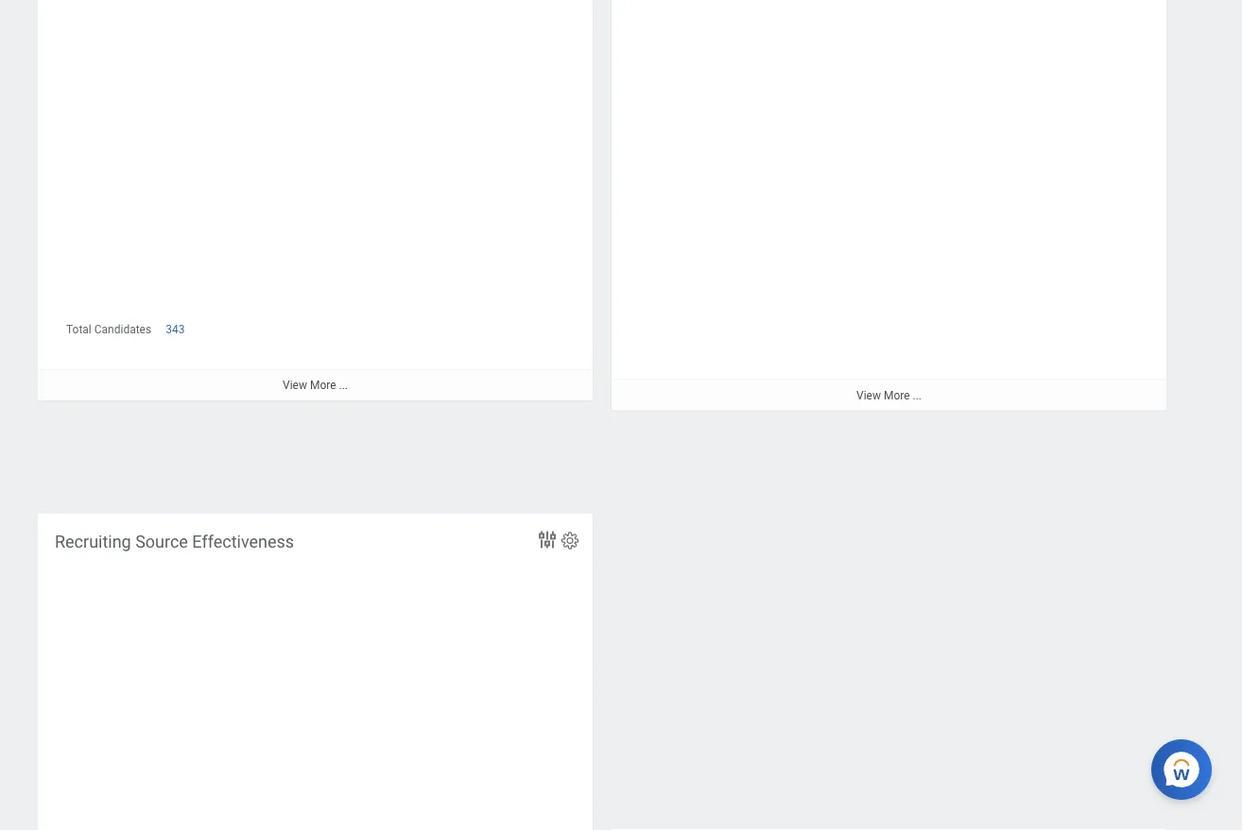 Task type: describe. For each thing, give the bounding box(es) containing it.
view more ...
[[856, 390, 922, 403]]

view
[[856, 390, 881, 403]]

more
[[884, 390, 910, 403]]

candidate pipeline summary element
[[38, 0, 593, 496]]

configure recruiting source effectiveness image
[[560, 531, 580, 552]]

effectiveness
[[192, 533, 294, 553]]

recruiting source effectiveness
[[55, 533, 294, 553]]



Task type: vqa. For each thing, say whether or not it's contained in the screenshot.
...
yes



Task type: locate. For each thing, give the bounding box(es) containing it.
source
[[135, 533, 188, 553]]

...
[[913, 390, 922, 403]]

job requisitions by location element
[[612, 0, 1166, 411]]

view more ... link
[[612, 380, 1166, 411]]

recruiting
[[55, 533, 131, 553]]

configure and view chart data image
[[536, 529, 559, 552]]



